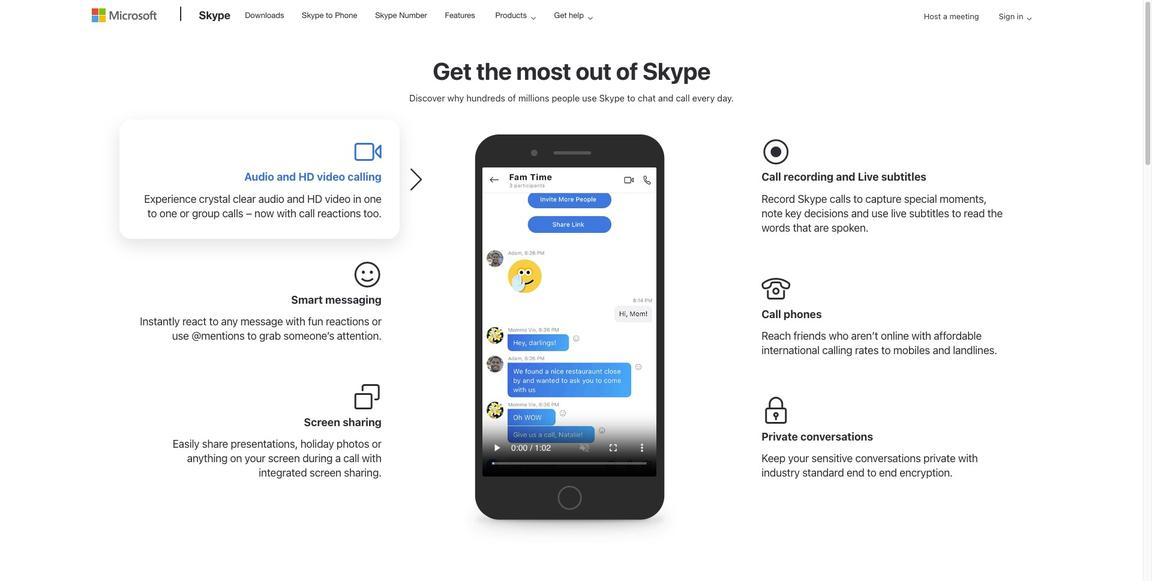 Task type: locate. For each thing, give the bounding box(es) containing it.
subtitles down special
[[910, 207, 950, 220]]

to down the experience
[[148, 207, 157, 220]]

video showcase of features available on skype. skype provides you with audio and hd video calling, smart messaging, screen sharing, call recording and live subtitles, call to phones and on top of all we're keeping your conversations private. element
[[483, 168, 657, 477]]

skype to phone link
[[297, 1, 363, 29]]

conversations
[[801, 430, 874, 443], [856, 452, 922, 465]]

with for 
[[286, 315, 305, 328]]

the up hundreds
[[476, 56, 512, 85]]

sign in
[[1000, 11, 1024, 21]]

group
[[192, 207, 220, 220]]

1 horizontal spatial end
[[880, 467, 898, 479]]

1 vertical spatial call
[[299, 207, 315, 220]]

0 horizontal spatial one
[[160, 207, 177, 220]]

0 horizontal spatial of
[[508, 92, 516, 103]]

1 horizontal spatial in
[[1018, 11, 1024, 21]]

1 vertical spatial calling
[[823, 344, 853, 357]]

menu bar
[[92, 1, 1052, 63]]

someone's
[[284, 330, 335, 342]]

to right standard
[[868, 467, 877, 479]]

every
[[693, 92, 715, 103]]

2 vertical spatial use
[[172, 330, 189, 342]]

and right audio
[[287, 193, 305, 205]]

your
[[245, 452, 266, 465], [789, 452, 810, 465]]

and up spoken.
[[852, 207, 870, 220]]

in
[[1018, 11, 1024, 21], [353, 193, 362, 205]]

0 vertical spatial subtitles
[[882, 171, 927, 183]]

too.
[[364, 207, 382, 220]]

with up mobiles at the right
[[912, 330, 932, 342]]

during
[[303, 452, 333, 465]]

anything
[[187, 452, 228, 465]]

your inside the keep your sensitive conversations private with industry standard end to end encryption.
[[789, 452, 810, 465]]

0 vertical spatial use
[[583, 92, 597, 103]]

2 vertical spatial or
[[372, 438, 382, 451]]

to inside reach friends who aren't online with affordable international calling rates to mobiles and landlines.
[[882, 344, 891, 357]]

a
[[944, 11, 948, 21], [335, 452, 341, 465]]

or inside easily share presentations, holiday photos or anything on your screen during a call with integrated screen sharing.
[[372, 438, 382, 451]]

and
[[659, 92, 674, 103], [277, 171, 296, 183], [837, 171, 856, 183], [287, 193, 305, 205], [852, 207, 870, 220], [933, 344, 951, 357]]

chat
[[638, 92, 656, 103]]

instantly
[[140, 315, 180, 328]]

1 vertical spatial subtitles
[[910, 207, 950, 220]]

1 vertical spatial conversations
[[856, 452, 922, 465]]

1 horizontal spatial call
[[344, 452, 359, 465]]

get
[[555, 11, 567, 20], [433, 56, 472, 85]]

with down audio
[[277, 207, 297, 220]]

words
[[762, 222, 791, 234]]

rates
[[856, 344, 879, 357]]

your inside easily share presentations, holiday photos or anything on your screen during a call with integrated screen sharing.
[[245, 452, 266, 465]]

get inside dropdown button
[[555, 11, 567, 20]]

0 vertical spatial call
[[762, 171, 782, 183]]

to inside experience crystal clear audio and hd video in one to one or group calls – now with call reactions too.
[[148, 207, 157, 220]]

0 vertical spatial of
[[616, 56, 638, 85]]

end down sensitive at the bottom
[[847, 467, 865, 479]]

skype up decisions
[[798, 193, 828, 205]]

subtitles inside record skype calls to capture special moments, note key decisions and use live subtitles to read the words that are spoken.
[[910, 207, 950, 220]]

international
[[762, 344, 820, 357]]

and down affordable
[[933, 344, 951, 357]]

screen sharing
[[304, 416, 382, 429]]

private conversations
[[762, 430, 874, 443]]

get help button
[[544, 1, 603, 30]]

and inside reach friends who aren't online with affordable international calling rates to mobiles and landlines.
[[933, 344, 951, 357]]

most
[[517, 56, 571, 85]]

skype left phone
[[302, 11, 324, 20]]

live
[[858, 171, 879, 183]]

or right photos
[[372, 438, 382, 451]]

experience
[[144, 193, 196, 205]]

get up why
[[433, 56, 472, 85]]

one down the experience
[[160, 207, 177, 220]]

use down react
[[172, 330, 189, 342]]

1 vertical spatial one
[[160, 207, 177, 220]]

call down photos
[[344, 452, 359, 465]]

calling
[[348, 171, 382, 183], [823, 344, 853, 357]]

2 vertical spatial call
[[344, 452, 359, 465]]

1 horizontal spatial calling
[[823, 344, 853, 357]]

1 call from the top
[[762, 171, 782, 183]]

one up too.
[[364, 193, 382, 205]]

calling down 
[[348, 171, 382, 183]]

1 horizontal spatial your
[[789, 452, 810, 465]]

hd inside experience crystal clear audio and hd video in one to one or group calls – now with call reactions too.
[[307, 193, 322, 205]]

landlines.
[[954, 344, 998, 357]]

recording
[[784, 171, 834, 183]]

a inside easily share presentations, holiday photos or anything on your screen during a call with integrated screen sharing.
[[335, 452, 341, 465]]

1 vertical spatial or
[[372, 315, 382, 328]]

1 horizontal spatial calls
[[830, 193, 851, 205]]

skype inside record skype calls to capture special moments, note key decisions and use live subtitles to read the words that are spoken.
[[798, 193, 828, 205]]

calling inside reach friends who aren't online with affordable international calling rates to mobiles and landlines.
[[823, 344, 853, 357]]

your down the presentations,
[[245, 452, 266, 465]]

1 vertical spatial video
[[325, 193, 351, 205]]

your up the industry on the bottom right of the page
[[789, 452, 810, 465]]

that
[[793, 222, 812, 234]]

share
[[202, 438, 228, 451]]

calls inside record skype calls to capture special moments, note key decisions and use live subtitles to read the words that are spoken.
[[830, 193, 851, 205]]

1 end from the left
[[847, 467, 865, 479]]

integrated
[[259, 467, 307, 479]]

in down 
[[353, 193, 362, 205]]

call down audio and hd video calling
[[299, 207, 315, 220]]

call for 
[[762, 308, 782, 320]]

call up record
[[762, 171, 782, 183]]

1 vertical spatial hd
[[307, 193, 322, 205]]

0 horizontal spatial a
[[335, 452, 341, 465]]

@mentions
[[192, 330, 245, 342]]

0 vertical spatial calls
[[830, 193, 851, 205]]

0 vertical spatial a
[[944, 11, 948, 21]]

0 vertical spatial call
[[676, 92, 690, 103]]

a right host
[[944, 11, 948, 21]]

with inside instantly react to any message with fun reactions or use @mentions to grab someone's attention.
[[286, 315, 305, 328]]

audio and hd video calling
[[245, 171, 382, 183]]

affordable
[[935, 330, 982, 342]]

0 vertical spatial or
[[180, 207, 189, 220]]

calls left –
[[222, 207, 244, 220]]

the right read on the top of page
[[988, 207, 1003, 220]]

on
[[230, 452, 242, 465]]

get left help
[[555, 11, 567, 20]]

use down the capture
[[872, 207, 889, 220]]

0 horizontal spatial your
[[245, 452, 266, 465]]

1 vertical spatial the
[[988, 207, 1003, 220]]

0 horizontal spatial call
[[299, 207, 315, 220]]

1 horizontal spatial the
[[988, 207, 1003, 220]]

1 horizontal spatial get
[[555, 11, 567, 20]]

with inside reach friends who aren't online with affordable international calling rates to mobiles and landlines.
[[912, 330, 932, 342]]

crystal
[[199, 193, 230, 205]]

calling down "who"
[[823, 344, 853, 357]]

menu bar containing host a meeting
[[92, 1, 1052, 63]]

skype down out
[[600, 92, 625, 103]]

reactions inside experience crystal clear audio and hd video in one to one or group calls – now with call reactions too.
[[318, 207, 361, 220]]

out
[[576, 56, 612, 85]]

0 horizontal spatial in
[[353, 193, 362, 205]]

1 vertical spatial get
[[433, 56, 472, 85]]

to up @mentions
[[209, 315, 219, 328]]

easily
[[173, 438, 200, 451]]

of left millions
[[508, 92, 516, 103]]

hd down audio and hd video calling
[[307, 193, 322, 205]]

to
[[326, 11, 333, 20], [628, 92, 636, 103], [854, 193, 863, 205], [148, 207, 157, 220], [952, 207, 962, 220], [209, 315, 219, 328], [247, 330, 257, 342], [882, 344, 891, 357], [868, 467, 877, 479]]

1 vertical spatial call
[[762, 308, 782, 320]]

with up someone's at left
[[286, 315, 305, 328]]

1 vertical spatial reactions
[[326, 315, 370, 328]]

0 vertical spatial reactions
[[318, 207, 361, 220]]

or down the experience
[[180, 207, 189, 220]]

1 vertical spatial a
[[335, 452, 341, 465]]

with up sharing.
[[362, 452, 382, 465]]

1 vertical spatial screen
[[310, 467, 342, 479]]

calls
[[830, 193, 851, 205], [222, 207, 244, 220]]

skype
[[199, 8, 231, 22], [302, 11, 324, 20], [375, 11, 397, 20], [643, 56, 711, 85], [600, 92, 625, 103], [798, 193, 828, 205]]

holiday
[[301, 438, 334, 451]]

conversations up sensitive at the bottom
[[801, 430, 874, 443]]

in right "sign"
[[1018, 11, 1024, 21]]

call up reach
[[762, 308, 782, 320]]

0 horizontal spatial get
[[433, 56, 472, 85]]

of
[[616, 56, 638, 85], [508, 92, 516, 103]]

0 horizontal spatial the
[[476, 56, 512, 85]]

a right during
[[335, 452, 341, 465]]

1 your from the left
[[245, 452, 266, 465]]

a inside host a meeting link
[[944, 11, 948, 21]]

use right people
[[583, 92, 597, 103]]

0 vertical spatial one
[[364, 193, 382, 205]]

reach friends who aren't online with affordable international calling rates to mobiles and landlines.
[[762, 330, 998, 357]]

call left every
[[676, 92, 690, 103]]

0 horizontal spatial use
[[172, 330, 189, 342]]

now
[[255, 207, 274, 220]]

1 vertical spatial use
[[872, 207, 889, 220]]

call
[[676, 92, 690, 103], [299, 207, 315, 220], [344, 452, 359, 465]]

0 horizontal spatial end
[[847, 467, 865, 479]]

0 vertical spatial conversations
[[801, 430, 874, 443]]

with
[[277, 207, 297, 220], [286, 315, 305, 328], [912, 330, 932, 342], [362, 452, 382, 465], [959, 452, 979, 465]]

1 horizontal spatial use
[[583, 92, 597, 103]]

use inside record skype calls to capture special moments, note key decisions and use live subtitles to read the words that are spoken.
[[872, 207, 889, 220]]

0 horizontal spatial screen
[[268, 452, 300, 465]]


[[353, 138, 382, 166]]

of right out
[[616, 56, 638, 85]]

end left encryption.
[[880, 467, 898, 479]]

subtitles
[[882, 171, 927, 183], [910, 207, 950, 220]]

reactions left too.
[[318, 207, 361, 220]]

decisions
[[805, 207, 849, 220]]

sign
[[1000, 11, 1016, 21]]


[[762, 138, 791, 166]]

with inside the keep your sensitive conversations private with industry standard end to end encryption.
[[959, 452, 979, 465]]

2 horizontal spatial use
[[872, 207, 889, 220]]

0 vertical spatial the
[[476, 56, 512, 85]]

0 vertical spatial get
[[555, 11, 567, 20]]

calls up decisions
[[830, 193, 851, 205]]

hd
[[299, 171, 315, 183], [307, 193, 322, 205]]

people
[[552, 92, 580, 103]]

1 horizontal spatial screen
[[310, 467, 342, 479]]

1 vertical spatial in
[[353, 193, 362, 205]]

with right private
[[959, 452, 979, 465]]

microsoft image
[[92, 8, 156, 22]]

or up attention.
[[372, 315, 382, 328]]

call inside easily share presentations, holiday photos or anything on your screen during a call with integrated screen sharing.
[[344, 452, 359, 465]]

or
[[180, 207, 189, 220], [372, 315, 382, 328], [372, 438, 382, 451]]

to down online
[[882, 344, 891, 357]]

conversations inside the keep your sensitive conversations private with industry standard end to end encryption.
[[856, 452, 922, 465]]

photos
[[337, 438, 370, 451]]

reactions up attention.
[[326, 315, 370, 328]]

meeting
[[950, 11, 980, 21]]

1 horizontal spatial a
[[944, 11, 948, 21]]

2 end from the left
[[880, 467, 898, 479]]

2 call from the top
[[762, 308, 782, 320]]

screen down during
[[310, 467, 342, 479]]

0 vertical spatial calling
[[348, 171, 382, 183]]

host a meeting link
[[915, 1, 989, 32]]

conversations up encryption.
[[856, 452, 922, 465]]

and inside experience crystal clear audio and hd video in one to one or group calls – now with call reactions too.
[[287, 193, 305, 205]]

video
[[317, 171, 345, 183], [325, 193, 351, 205]]

subtitles up special
[[882, 171, 927, 183]]

0 horizontal spatial calls
[[222, 207, 244, 220]]

sign in link
[[990, 1, 1037, 32]]

1 vertical spatial calls
[[222, 207, 244, 220]]

screen up integrated
[[268, 452, 300, 465]]

2 horizontal spatial call
[[676, 92, 690, 103]]

1 horizontal spatial one
[[364, 193, 382, 205]]

hd right audio
[[299, 171, 315, 183]]

2 your from the left
[[789, 452, 810, 465]]



Task type: vqa. For each thing, say whether or not it's contained in the screenshot.
faster
no



Task type: describe. For each thing, give the bounding box(es) containing it.
features link
[[440, 1, 481, 29]]

video inside experience crystal clear audio and hd video in one to one or group calls – now with call reactions too.
[[325, 193, 351, 205]]

standard
[[803, 467, 845, 479]]

private
[[924, 452, 956, 465]]

downloads
[[245, 11, 284, 20]]

smart
[[291, 293, 323, 306]]

mobiles
[[894, 344, 931, 357]]

day.
[[718, 92, 734, 103]]

presentations,
[[231, 438, 298, 451]]

host
[[925, 11, 942, 21]]

why
[[448, 92, 464, 103]]

millions
[[519, 92, 550, 103]]

hundreds
[[467, 92, 506, 103]]

number
[[399, 11, 427, 20]]

read
[[964, 207, 986, 220]]

call phones
[[762, 308, 822, 320]]

skype up every
[[643, 56, 711, 85]]

are
[[815, 222, 829, 234]]

encryption.
[[900, 467, 953, 479]]

products
[[496, 11, 527, 20]]

phone
[[335, 11, 358, 20]]

discover
[[410, 92, 445, 103]]

key
[[786, 207, 802, 220]]

and inside record skype calls to capture special moments, note key decisions and use live subtitles to read the words that are spoken.
[[852, 207, 870, 220]]

screen
[[304, 416, 340, 429]]

sharing.
[[344, 467, 382, 479]]

and left live
[[837, 171, 856, 183]]

to left chat on the right of the page
[[628, 92, 636, 103]]

0 vertical spatial hd
[[299, 171, 315, 183]]

get help
[[555, 11, 584, 20]]

note
[[762, 207, 783, 220]]

help
[[569, 11, 584, 20]]

special
[[905, 193, 938, 205]]

spoken.
[[832, 222, 869, 234]]

host a meeting
[[925, 11, 980, 21]]

the inside record skype calls to capture special moments, note key decisions and use live subtitles to read the words that are spoken.
[[988, 207, 1003, 220]]

easily share presentations, holiday photos or anything on your screen during a call with integrated screen sharing.
[[173, 438, 382, 479]]


[[762, 274, 791, 303]]

arrow down image
[[1023, 11, 1037, 26]]

aren't
[[852, 330, 879, 342]]

keep
[[762, 452, 786, 465]]

or inside instantly react to any message with fun reactions or use @mentions to grab someone's attention.
[[372, 315, 382, 328]]

to inside the keep your sensitive conversations private with industry standard end to end encryption.
[[868, 467, 877, 479]]

any
[[221, 315, 238, 328]]

record
[[762, 193, 796, 205]]

and right chat on the right of the page
[[659, 92, 674, 103]]

downloads link
[[240, 1, 290, 29]]

to left phone
[[326, 11, 333, 20]]

experience crystal clear audio and hd video in one to one or group calls – now with call reactions too.
[[144, 193, 382, 220]]

audio
[[245, 171, 274, 183]]

0 vertical spatial video
[[317, 171, 345, 183]]

1 vertical spatial of
[[508, 92, 516, 103]]

phones
[[784, 308, 822, 320]]


[[762, 397, 791, 426]]

features
[[445, 11, 475, 20]]

skype number
[[375, 11, 427, 20]]

audio
[[259, 193, 285, 205]]

with for 
[[959, 452, 979, 465]]

moments,
[[940, 193, 987, 205]]

0 horizontal spatial calling
[[348, 171, 382, 183]]

0 vertical spatial screen
[[268, 452, 300, 465]]

clear
[[233, 193, 256, 205]]

use inside instantly react to any message with fun reactions or use @mentions to grab someone's attention.
[[172, 330, 189, 342]]

1 horizontal spatial of
[[616, 56, 638, 85]]

fun
[[308, 315, 323, 328]]

attention.
[[337, 330, 382, 342]]

online
[[881, 330, 910, 342]]

skype left downloads link
[[199, 8, 231, 22]]

skype link
[[193, 1, 237, 33]]

sharing
[[343, 416, 382, 429]]


[[353, 383, 382, 411]]


[[353, 260, 382, 289]]

who
[[829, 330, 849, 342]]

call recording and live subtitles
[[762, 171, 927, 183]]

reactions inside instantly react to any message with fun reactions or use @mentions to grab someone's attention.
[[326, 315, 370, 328]]

get for get help
[[555, 11, 567, 20]]

private
[[762, 430, 799, 443]]

industry
[[762, 467, 800, 479]]

to down live
[[854, 193, 863, 205]]

record skype calls to capture special moments, note key decisions and use live subtitles to read the words that are spoken.
[[762, 193, 1003, 234]]

call for 
[[762, 171, 782, 183]]

with inside easily share presentations, holiday photos or anything on your screen during a call with integrated screen sharing.
[[362, 452, 382, 465]]

call inside experience crystal clear audio and hd video in one to one or group calls – now with call reactions too.
[[299, 207, 315, 220]]

with inside experience crystal clear audio and hd video in one to one or group calls – now with call reactions too.
[[277, 207, 297, 220]]

friends
[[794, 330, 827, 342]]

keep your sensitive conversations private with industry standard end to end encryption.
[[762, 452, 979, 479]]

to down message
[[247, 330, 257, 342]]

calls inside experience crystal clear audio and hd video in one to one or group calls – now with call reactions too.
[[222, 207, 244, 220]]

skype to phone
[[302, 11, 358, 20]]

sensitive
[[812, 452, 853, 465]]

in inside experience crystal clear audio and hd video in one to one or group calls – now with call reactions too.
[[353, 193, 362, 205]]

to down moments,
[[952, 207, 962, 220]]

0 vertical spatial in
[[1018, 11, 1024, 21]]

get for get the most out of skype
[[433, 56, 472, 85]]

react
[[182, 315, 207, 328]]

and up audio
[[277, 171, 296, 183]]

–
[[246, 207, 252, 220]]

or inside experience crystal clear audio and hd video in one to one or group calls – now with call reactions too.
[[180, 207, 189, 220]]

live
[[892, 207, 907, 220]]

with for 
[[912, 330, 932, 342]]

capture
[[866, 193, 902, 205]]

reach
[[762, 330, 792, 342]]

grab
[[259, 330, 281, 342]]

instantly react to any message with fun reactions or use @mentions to grab someone's attention.
[[140, 315, 382, 342]]

skype number link
[[370, 1, 433, 29]]

smart messaging
[[291, 293, 382, 306]]

skype left number
[[375, 11, 397, 20]]

products button
[[485, 1, 546, 30]]

messaging
[[325, 293, 382, 306]]

discover why hundreds of millions people use skype to chat and call every day.
[[410, 92, 734, 103]]



